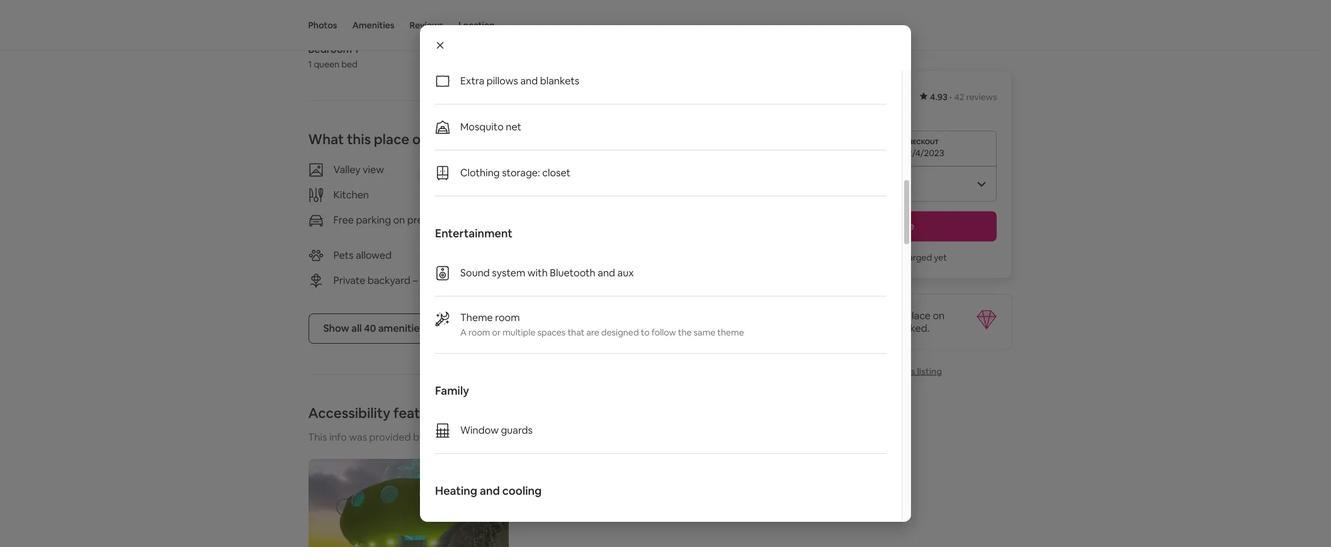 Task type: vqa. For each thing, say whether or not it's contained in the screenshot.
12/4/2023
yes



Task type: describe. For each thing, give the bounding box(es) containing it.
amenities button
[[352, 0, 395, 50]]

designed
[[602, 327, 639, 338]]

won't
[[862, 252, 884, 263]]

the inside accessibility features region
[[427, 431, 443, 444]]

that
[[568, 327, 585, 338]]

4.93
[[930, 91, 948, 103]]

on for parking
[[393, 213, 405, 227]]

on for place
[[933, 309, 945, 323]]

–
[[413, 274, 418, 287]]

usually
[[837, 322, 868, 335]]

amenities
[[378, 322, 425, 335]]

show all 40 amenities
[[324, 322, 425, 335]]

booked.
[[892, 322, 930, 335]]

reserve
[[877, 220, 915, 233]]

window
[[461, 424, 499, 437]]

info
[[329, 431, 347, 444]]

place inside the ufo's place on airbnb is usually fully booked.
[[906, 309, 931, 323]]

location button
[[459, 0, 495, 50]]

yet
[[934, 252, 948, 263]]

is
[[828, 322, 835, 335]]

offers
[[412, 130, 451, 148]]

photos
[[308, 20, 337, 31]]

private backyard – fully fenced
[[334, 274, 476, 287]]

bedroom 2 image
[[519, 0, 720, 33]]

show all 40 amenities button
[[308, 314, 440, 344]]

fully
[[871, 322, 890, 335]]

what
[[308, 130, 344, 148]]

was
[[349, 431, 367, 444]]

cooling
[[503, 484, 542, 498]]

bluetooth
[[550, 266, 596, 280]]

parking
[[356, 213, 391, 227]]

fenced
[[443, 274, 476, 287]]

1 by from the left
[[413, 431, 425, 444]]

photos button
[[308, 0, 337, 50]]

you won't be charged yet
[[845, 252, 948, 263]]

report this listing
[[870, 366, 943, 377]]

clothing
[[461, 166, 500, 180]]

wifi
[[544, 188, 563, 201]]

accessibility features
[[308, 404, 448, 422]]

valley view
[[334, 163, 384, 176]]

0 horizontal spatial room
[[469, 327, 490, 338]]

fully
[[420, 274, 441, 287]]

charged
[[899, 252, 932, 263]]

·
[[950, 91, 952, 103]]

premises
[[407, 213, 449, 227]]

and left aux
[[598, 266, 616, 280]]

mosquito net
[[461, 120, 522, 134]]

this for report
[[900, 366, 916, 377]]

report this listing button
[[850, 366, 943, 377]]

0 horizontal spatial place
[[374, 130, 410, 148]]

reviews button
[[410, 0, 444, 50]]

bedroom 1 image
[[308, 0, 509, 33]]

or
[[492, 327, 501, 338]]

and left cooling
[[480, 484, 500, 498]]

extra pillows and blankets
[[461, 74, 580, 88]]

heating
[[435, 484, 478, 498]]

taxes
[[846, 105, 868, 116]]

amenities
[[352, 20, 395, 31]]

same
[[694, 327, 716, 338]]

total
[[795, 105, 815, 116]]

bedroom
[[308, 43, 352, 56]]

what this place offers dialog
[[420, 0, 912, 547]]

closet
[[543, 166, 571, 180]]

ufo's place on airbnb is usually fully booked.
[[795, 309, 945, 335]]

security
[[544, 274, 583, 287]]



Task type: locate. For each thing, give the bounding box(es) containing it.
0 vertical spatial the
[[678, 327, 692, 338]]

reviewed
[[489, 431, 531, 444]]

and
[[521, 74, 538, 88], [598, 266, 616, 280], [469, 431, 486, 444], [480, 484, 500, 498]]

the left host
[[427, 431, 443, 444]]

with
[[528, 266, 548, 280]]

location
[[459, 20, 495, 31]]

1 horizontal spatial on
[[626, 274, 638, 287]]

0 horizontal spatial 1
[[308, 58, 312, 70]]

this for what
[[347, 130, 371, 148]]

place left offers
[[374, 130, 410, 148]]

theme room a room or multiple spaces that are designed to follow the same theme
[[461, 311, 744, 338]]

storage:
[[502, 166, 540, 180]]

0 horizontal spatial by
[[413, 431, 425, 444]]

on right booked.
[[933, 309, 945, 323]]

pets
[[334, 249, 354, 262]]

1 horizontal spatial room
[[495, 311, 520, 324]]

host
[[445, 431, 467, 444]]

this
[[308, 431, 327, 444]]

0 horizontal spatial the
[[427, 431, 443, 444]]

to
[[641, 327, 650, 338]]

on right the cameras
[[626, 274, 638, 287]]

the
[[678, 327, 692, 338], [427, 431, 443, 444]]

accessibility
[[308, 404, 391, 422]]

private
[[334, 274, 366, 287]]

this info was provided by the host and reviewed by airbnb.
[[308, 431, 581, 444]]

queen
[[314, 58, 340, 70]]

security cameras on property
[[544, 274, 682, 287]]

cameras
[[585, 274, 624, 287]]

0 horizontal spatial on
[[393, 213, 405, 227]]

system
[[492, 266, 526, 280]]

extra
[[461, 74, 485, 88]]

provided
[[369, 431, 411, 444]]

on for cameras
[[626, 274, 638, 287]]

show
[[324, 322, 349, 335]]

valley
[[334, 163, 361, 176]]

clothing storage: closet
[[461, 166, 571, 180]]

accessibility features region
[[303, 404, 725, 547]]

the inside theme room a room or multiple spaces that are designed to follow the same theme
[[678, 327, 692, 338]]

aux
[[618, 266, 634, 280]]

1 horizontal spatial place
[[906, 309, 931, 323]]

1 vertical spatial 1
[[308, 58, 312, 70]]

heating and cooling
[[435, 484, 542, 498]]

place
[[374, 130, 410, 148], [906, 309, 931, 323]]

2 view from the left
[[587, 163, 609, 176]]

by
[[413, 431, 425, 444], [533, 431, 545, 444]]

backyard
[[368, 274, 411, 287]]

12/4/2023
[[904, 147, 945, 159]]

before
[[817, 105, 844, 116]]

on inside the ufo's place on airbnb is usually fully booked.
[[933, 309, 945, 323]]

4.93 · 42 reviews
[[930, 91, 998, 103]]

$337
[[795, 86, 826, 104]]

view right valley
[[363, 163, 384, 176]]

1 horizontal spatial the
[[678, 327, 692, 338]]

1 up bed
[[354, 43, 359, 56]]

place right ufo's
[[906, 309, 931, 323]]

1 vertical spatial this
[[900, 366, 916, 377]]

theme
[[718, 327, 744, 338]]

features
[[394, 404, 448, 422]]

bed
[[342, 58, 358, 70]]

reviews
[[410, 20, 444, 31]]

1 vertical spatial the
[[427, 431, 443, 444]]

blankets
[[540, 74, 580, 88]]

1 horizontal spatial this
[[900, 366, 916, 377]]

a
[[461, 327, 467, 338]]

airbnb.
[[547, 431, 581, 444]]

1 horizontal spatial 1
[[354, 43, 359, 56]]

allowed
[[356, 249, 392, 262]]

sound system with bluetooth and aux
[[461, 266, 634, 280]]

and right "pillows"
[[521, 74, 538, 88]]

2 by from the left
[[533, 431, 545, 444]]

guards
[[501, 424, 533, 437]]

ufo's
[[881, 309, 904, 323]]

free parking on premises
[[334, 213, 449, 227]]

and right host
[[469, 431, 486, 444]]

spaces
[[538, 327, 566, 338]]

airbnb
[[795, 322, 826, 335]]

net
[[506, 120, 522, 134]]

entertainment
[[435, 226, 513, 241]]

and inside accessibility features region
[[469, 431, 486, 444]]

you
[[845, 252, 860, 263]]

pets allowed
[[334, 249, 392, 262]]

window guards
[[461, 424, 533, 437]]

follow
[[652, 327, 676, 338]]

by down features
[[413, 431, 425, 444]]

pillows
[[487, 74, 518, 88]]

view right vineyard
[[587, 163, 609, 176]]

property
[[640, 274, 682, 287]]

view for vineyard view
[[587, 163, 609, 176]]

reserve button
[[795, 212, 998, 242]]

be
[[886, 252, 897, 263]]

1 view from the left
[[363, 163, 384, 176]]

room down theme in the left of the page
[[469, 327, 490, 338]]

0 vertical spatial this
[[347, 130, 371, 148]]

0 vertical spatial place
[[374, 130, 410, 148]]

$337 total before taxes
[[795, 86, 868, 116]]

multiple
[[503, 327, 536, 338]]

1 vertical spatial place
[[906, 309, 931, 323]]

the left "same"
[[678, 327, 692, 338]]

room up 'or' at the left of the page
[[495, 311, 520, 324]]

0 vertical spatial on
[[393, 213, 405, 227]]

12/3/2023
[[802, 147, 843, 159]]

2 horizontal spatial on
[[933, 309, 945, 323]]

0 vertical spatial room
[[495, 311, 520, 324]]

0 horizontal spatial view
[[363, 163, 384, 176]]

report
[[870, 366, 899, 377]]

lit path to the guest entrance, verified image image
[[308, 459, 509, 547], [308, 459, 509, 547]]

2 vertical spatial on
[[933, 309, 945, 323]]

theme
[[461, 311, 493, 324]]

1 horizontal spatial by
[[533, 431, 545, 444]]

bedroom 1 1 queen bed
[[308, 43, 359, 70]]

on right parking
[[393, 213, 405, 227]]

1 vertical spatial on
[[626, 274, 638, 287]]

1 vertical spatial room
[[469, 327, 490, 338]]

0 horizontal spatial this
[[347, 130, 371, 148]]

family
[[435, 384, 469, 398]]

what this place offers
[[308, 130, 451, 148]]

1 left queen
[[308, 58, 312, 70]]

by right guards
[[533, 431, 545, 444]]

are
[[587, 327, 600, 338]]

42
[[955, 91, 965, 103]]

this up valley view
[[347, 130, 371, 148]]

kitchen
[[334, 188, 369, 201]]

1
[[354, 43, 359, 56], [308, 58, 312, 70]]

this left listing
[[900, 366, 916, 377]]

room
[[495, 311, 520, 324], [469, 327, 490, 338]]

view for valley view
[[363, 163, 384, 176]]

0 vertical spatial 1
[[354, 43, 359, 56]]

reviews
[[967, 91, 998, 103]]

1 horizontal spatial view
[[587, 163, 609, 176]]



